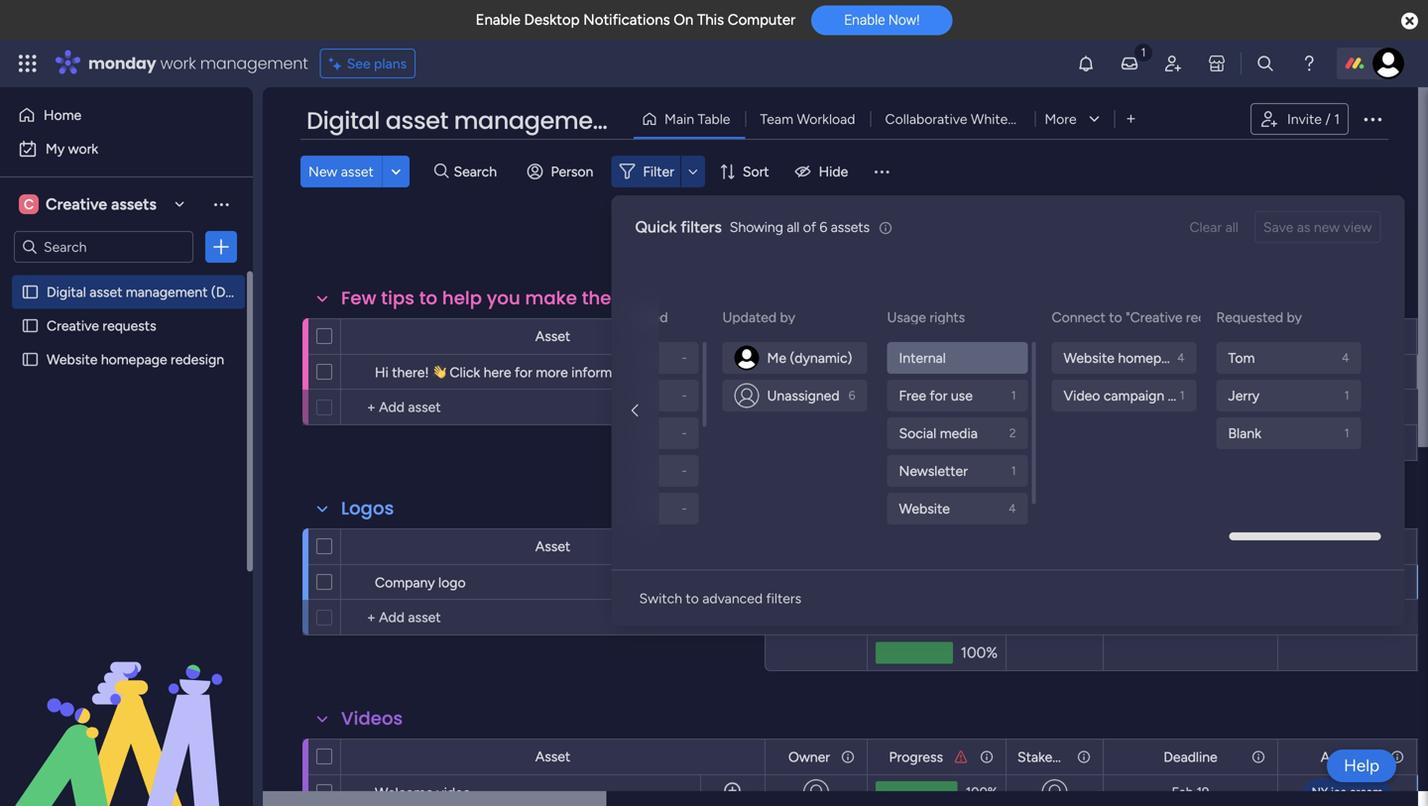 Task type: describe. For each thing, give the bounding box(es) containing it.
computer
[[728, 11, 796, 29]]

here
[[484, 364, 511, 381]]

my work link
[[12, 133, 241, 165]]

welcome
[[375, 785, 433, 802]]

select product image
[[18, 54, 38, 73]]

work for my
[[68, 140, 98, 157]]

all inside quick filters showing all of 6 assets
[[787, 219, 800, 236]]

connect to "creative requests" board group
[[1052, 342, 1242, 412]]

by for requested by
[[1287, 309, 1303, 326]]

updated by
[[723, 309, 796, 326]]

by for updated by
[[780, 309, 796, 326]]

3 account field from the top
[[1316, 747, 1379, 768]]

lottie animation element
[[0, 606, 253, 807]]

new
[[1315, 219, 1341, 236]]

make
[[525, 286, 577, 311]]

updated
[[723, 309, 777, 326]]

2 owner from the top
[[789, 749, 831, 766]]

1 inside connect to "creative requests" board group
[[1180, 388, 1185, 403]]

click
[[450, 364, 480, 381]]

media
[[940, 425, 978, 442]]

as
[[1298, 219, 1311, 236]]

ny ice cream
[[1312, 785, 1384, 800]]

(dynamic)
[[790, 350, 853, 367]]

1 vertical spatial (dam)
[[211, 284, 252, 301]]

more
[[1045, 111, 1077, 128]]

work for monday
[[160, 52, 196, 74]]

1 image
[[1135, 41, 1153, 63]]

clear all
[[1190, 219, 1239, 236]]

date last updated
[[558, 309, 668, 326]]

save
[[1264, 219, 1294, 236]]

workload
[[797, 111, 856, 128]]

me (dynamic)
[[767, 350, 853, 367]]

website homepage redesign inside connect to "creative requests" board group
[[1064, 350, 1242, 367]]

team workload
[[760, 111, 856, 128]]

filter button
[[612, 156, 705, 188]]

0 horizontal spatial website
[[47, 351, 98, 368]]

67 %
[[974, 364, 998, 380]]

collaborative
[[886, 111, 968, 128]]

board
[[1248, 309, 1284, 326]]

videos
[[341, 706, 403, 732]]

Digital asset management (DAM) field
[[302, 104, 697, 138]]

updated by group
[[723, 342, 872, 412]]

social
[[899, 425, 937, 442]]

- for this week
[[682, 464, 687, 478]]

digital inside list box
[[47, 284, 86, 301]]

clear
[[1190, 219, 1223, 236]]

2 stakehoders field from the top
[[1013, 747, 1096, 768]]

filter
[[643, 163, 675, 180]]

new
[[309, 163, 338, 180]]

use
[[951, 387, 973, 404]]

switch to advanced filters button
[[632, 583, 810, 615]]

0 vertical spatial management
[[200, 52, 308, 74]]

information
[[572, 364, 644, 381]]

home option
[[12, 99, 241, 131]]

feb
[[1173, 785, 1194, 801]]

0 horizontal spatial digital asset management (dam)
[[47, 284, 252, 301]]

company logo
[[375, 575, 466, 591]]

progress for there's a configuration issue.
select which status columns will affect the progress calculation image's progress field
[[890, 749, 944, 766]]

my work
[[46, 140, 98, 157]]

requested by
[[1217, 309, 1303, 326]]

my work option
[[12, 133, 241, 165]]

help
[[442, 286, 482, 311]]

arrow down image
[[682, 160, 705, 184]]

2 owner field from the top
[[784, 747, 835, 768]]

person
[[551, 163, 594, 180]]

progress field for there's a configuration issue.
select which status columns will affect the progress calculation image
[[885, 747, 949, 768]]

invite / 1
[[1288, 111, 1341, 128]]

Search in workspace field
[[42, 236, 166, 258]]

welcome video
[[375, 785, 471, 802]]

dapulse close image
[[1402, 11, 1419, 32]]

monday
[[88, 52, 156, 74]]

requests"
[[1187, 309, 1245, 326]]

date last updated group
[[558, 342, 703, 713]]

quick
[[636, 218, 677, 237]]

tips
[[381, 286, 415, 311]]

angle down image
[[391, 164, 401, 179]]

progress for there's a configuration issue.
select which status columns will affect the progress calculation icon's progress field
[[890, 328, 944, 345]]

enable desktop notifications on this computer
[[476, 11, 796, 29]]

👋
[[433, 364, 446, 381]]

invite
[[1288, 111, 1323, 128]]

Search field
[[449, 158, 509, 186]]

updated
[[616, 309, 668, 326]]

new asset button
[[301, 156, 382, 188]]

asset for videos
[[536, 749, 571, 766]]

ny
[[1312, 785, 1329, 800]]

0 horizontal spatial redesign
[[171, 351, 224, 368]]

deadline for second deadline field
[[1164, 749, 1218, 766]]

workspace selection element
[[19, 192, 160, 216]]

help image
[[1300, 54, 1320, 73]]

2 vertical spatial management
[[126, 284, 208, 301]]

hide
[[819, 163, 849, 180]]

showing
[[730, 219, 784, 236]]

there's a configuration issue.
select which status columns will affect the progress calculation image
[[954, 329, 969, 345]]

switch
[[639, 590, 683, 607]]

free
[[899, 387, 927, 404]]

see plans
[[347, 55, 407, 72]]

save as new view button
[[1255, 211, 1382, 243]]

save as new view
[[1264, 219, 1373, 236]]

- for tomorrow
[[682, 388, 687, 403]]

- for yesterday
[[682, 426, 687, 441]]

this
[[690, 286, 723, 311]]

to inside field
[[419, 286, 438, 311]]

0 vertical spatial this
[[698, 11, 724, 29]]

1 account field from the top
[[1316, 326, 1379, 348]]

2 deadline field from the top
[[1159, 747, 1223, 768]]

unassigned
[[767, 387, 840, 404]]

column information image for owner
[[840, 750, 856, 766]]

assets inside the 'workspace selection' element
[[111, 195, 157, 214]]

ice
[[1332, 785, 1347, 800]]

blank
[[1229, 425, 1262, 442]]

last
[[591, 309, 613, 326]]

/
[[1326, 111, 1331, 128]]

newsletter
[[899, 463, 968, 480]]

workspace image
[[19, 193, 39, 215]]

0 horizontal spatial asset
[[90, 284, 122, 301]]

3 account from the top
[[1321, 749, 1375, 766]]

menu image
[[872, 162, 892, 182]]

home link
[[12, 99, 241, 131]]

asset for logos
[[536, 538, 571, 555]]

public board image for digital asset management (dam)
[[21, 283, 40, 302]]

options image
[[211, 237, 231, 257]]

0 horizontal spatial for
[[515, 364, 533, 381]]

list box containing digital asset management (dam)
[[0, 271, 253, 644]]

today
[[570, 350, 607, 367]]

sort button
[[711, 156, 781, 188]]

of inside few tips to help you make the most of this template :) field
[[668, 286, 685, 311]]

"creative
[[1126, 309, 1183, 326]]

67%
[[970, 434, 998, 452]]

collaborative whiteboard button
[[871, 103, 1045, 135]]

main table
[[665, 111, 731, 128]]

v2 search image
[[434, 160, 449, 183]]

usage rights
[[888, 309, 966, 326]]

now!
[[889, 12, 920, 28]]

see plans button
[[320, 49, 416, 78]]

creative for creative requests
[[47, 318, 99, 334]]

requested by group
[[1217, 342, 1366, 449]]

home
[[44, 107, 82, 124]]

6 inside quick filters showing all of 6 assets
[[820, 219, 828, 236]]

the
[[582, 286, 612, 311]]

plans
[[374, 55, 407, 72]]

stakehoders for 1st "stakehoders" field from the bottom of the page
[[1018, 749, 1096, 766]]

Few tips to help you make the most of this template :) field
[[336, 286, 834, 312]]

redesign inside connect to "creative requests" board group
[[1188, 350, 1242, 367]]

- for last week
[[682, 502, 687, 516]]

management inside field
[[454, 104, 616, 137]]

asset inside 'button'
[[341, 163, 374, 180]]

logo
[[439, 575, 466, 591]]

0 horizontal spatial homepage
[[101, 351, 167, 368]]

1 deadline field from the top
[[1159, 326, 1223, 348]]

connect
[[1052, 309, 1106, 326]]

2 account from the top
[[1321, 539, 1375, 556]]

4 for by
[[1343, 351, 1350, 365]]



Task type: locate. For each thing, give the bounding box(es) containing it.
deadline down connect to "creative requests" board
[[1164, 328, 1218, 345]]

1 horizontal spatial 4
[[1178, 351, 1185, 365]]

0 vertical spatial filters
[[681, 218, 722, 237]]

search everything image
[[1256, 54, 1276, 73]]

2 by from the left
[[1287, 309, 1303, 326]]

0 vertical spatial work
[[160, 52, 196, 74]]

for right here at the top of the page
[[515, 364, 533, 381]]

1 vertical spatial progress
[[890, 749, 944, 766]]

company
[[375, 575, 435, 591]]

1 button
[[701, 354, 765, 390]]

1 deadline from the top
[[1164, 328, 1218, 345]]

website homepage redesign
[[1064, 350, 1242, 367], [47, 351, 224, 368]]

workspace options image
[[211, 194, 231, 214]]

help button
[[1328, 750, 1397, 783]]

6 down hide "popup button"
[[820, 219, 828, 236]]

enable left now!
[[845, 12, 886, 28]]

week for last week
[[599, 501, 632, 517]]

digital asset management (dam)
[[307, 104, 697, 137], [47, 284, 252, 301]]

collaborative whiteboard
[[886, 111, 1045, 128]]

1 public board image from the top
[[21, 283, 40, 302]]

- right the →
[[682, 351, 687, 365]]

1 horizontal spatial redesign
[[1188, 350, 1242, 367]]

1 vertical spatial digital
[[47, 284, 86, 301]]

week
[[599, 463, 631, 480], [599, 501, 632, 517]]

→
[[647, 364, 661, 381]]

0 horizontal spatial digital
[[47, 284, 86, 301]]

0 vertical spatial + add asset text field
[[351, 396, 756, 420]]

lottie animation image
[[0, 606, 253, 807]]

- for today
[[682, 351, 687, 365]]

1 vertical spatial deadline field
[[1159, 747, 1223, 768]]

(dam) inside digital asset management (dam) field
[[622, 104, 697, 137]]

1 progress from the top
[[890, 328, 944, 345]]

1 vertical spatial filters
[[766, 590, 802, 607]]

- right "yesterday"
[[682, 426, 687, 441]]

video
[[437, 785, 471, 802]]

hi
[[375, 364, 389, 381]]

requests
[[103, 318, 156, 334]]

website inside usage rights group
[[899, 501, 950, 517]]

asset right new
[[341, 163, 374, 180]]

homepage down requests
[[101, 351, 167, 368]]

monday marketplace image
[[1208, 54, 1227, 73]]

there!
[[392, 364, 429, 381]]

few tips to help you make the most of this template :)
[[341, 286, 829, 311]]

switch to advanced filters
[[639, 590, 802, 607]]

0 vertical spatial owner field
[[784, 326, 835, 348]]

0 vertical spatial progress field
[[885, 326, 949, 348]]

asset inside field
[[386, 104, 448, 137]]

assets up search in workspace field
[[111, 195, 157, 214]]

assets down 'hide'
[[831, 219, 870, 236]]

options image
[[1361, 107, 1385, 131]]

6 inside updated by group
[[849, 388, 856, 403]]

jerry
[[1229, 387, 1260, 404]]

0 horizontal spatial to
[[419, 286, 438, 311]]

2 asset from the top
[[536, 538, 571, 555]]

creative requests
[[47, 318, 156, 334]]

0 horizontal spatial work
[[68, 140, 98, 157]]

week right last
[[599, 501, 632, 517]]

progress field for there's a configuration issue.
select which status columns will affect the progress calculation icon
[[885, 326, 949, 348]]

1 vertical spatial account field
[[1316, 536, 1379, 558]]

67
[[974, 364, 988, 380]]

0 vertical spatial digital
[[307, 104, 380, 137]]

1 horizontal spatial digital
[[307, 104, 380, 137]]

desktop
[[524, 11, 580, 29]]

owner
[[789, 328, 831, 345], [789, 749, 831, 766]]

1 horizontal spatial by
[[1287, 309, 1303, 326]]

enable
[[476, 11, 521, 29], [845, 12, 886, 28]]

1 + add asset text field from the top
[[351, 396, 756, 420]]

last week
[[570, 501, 632, 517]]

0 vertical spatial for
[[515, 364, 533, 381]]

to right connect
[[1110, 309, 1123, 326]]

4 for to
[[1178, 351, 1185, 365]]

assets
[[111, 195, 157, 214], [831, 219, 870, 236]]

to for switch to advanced filters
[[686, 590, 699, 607]]

2 horizontal spatial asset
[[386, 104, 448, 137]]

hi there!   👋  click here for more information  →
[[375, 364, 661, 381]]

asset up angle down icon
[[386, 104, 448, 137]]

(dam) down options icon at the left of the page
[[211, 284, 252, 301]]

2 progress field from the top
[[885, 747, 949, 768]]

creative inside the 'workspace selection' element
[[46, 195, 107, 214]]

redesign
[[1188, 350, 1242, 367], [171, 351, 224, 368]]

1 vertical spatial deadline
[[1164, 749, 1218, 766]]

column information image
[[840, 329, 856, 345], [1077, 329, 1092, 345], [1251, 329, 1267, 345], [1390, 329, 1406, 345], [1390, 539, 1406, 555], [979, 750, 995, 766], [1077, 750, 1092, 766]]

for
[[515, 364, 533, 381], [930, 387, 948, 404]]

(dam) up filter
[[622, 104, 697, 137]]

1 horizontal spatial (dam)
[[622, 104, 697, 137]]

digital inside field
[[307, 104, 380, 137]]

deadline up feb 19
[[1164, 749, 1218, 766]]

website down connect
[[1064, 350, 1115, 367]]

stakehoders right there's a configuration issue.
select which status columns will affect the progress calculation image
[[1018, 749, 1096, 766]]

stakehoders down connect
[[1018, 328, 1096, 345]]

2 vertical spatial account field
[[1316, 747, 1379, 768]]

stakehoders field right there's a configuration issue.
select which status columns will affect the progress calculation image
[[1013, 747, 1096, 768]]

1 horizontal spatial asset
[[341, 163, 374, 180]]

1 vertical spatial of
[[668, 286, 685, 311]]

0 horizontal spatial website homepage redesign
[[47, 351, 224, 368]]

Deadline field
[[1159, 326, 1223, 348], [1159, 747, 1223, 768]]

0 vertical spatial account field
[[1316, 326, 1379, 348]]

1 vertical spatial asset
[[341, 163, 374, 180]]

0 vertical spatial asset
[[386, 104, 448, 137]]

by right updated
[[780, 309, 796, 326]]

1 horizontal spatial this
[[698, 11, 724, 29]]

1 horizontal spatial 6
[[849, 388, 856, 403]]

creative assets
[[46, 195, 157, 214]]

0 vertical spatial assets
[[111, 195, 157, 214]]

by right board
[[1287, 309, 1303, 326]]

0 vertical spatial digital asset management (dam)
[[307, 104, 697, 137]]

date
[[558, 309, 588, 326]]

0 horizontal spatial of
[[668, 286, 685, 311]]

hide button
[[787, 156, 860, 188]]

1 vertical spatial stakehoders
[[1018, 749, 1096, 766]]

2 vertical spatial asset
[[536, 749, 571, 766]]

3 public board image from the top
[[21, 350, 40, 369]]

enable inside button
[[845, 12, 886, 28]]

website homepage redesign down "creative
[[1064, 350, 1242, 367]]

1 progress field from the top
[[885, 326, 949, 348]]

stakehoders field right there's a configuration issue.
select which status columns will affect the progress calculation icon
[[1013, 326, 1096, 348]]

0 vertical spatial (dam)
[[622, 104, 697, 137]]

0 vertical spatial 6
[[820, 219, 828, 236]]

usage
[[888, 309, 927, 326]]

- right last week
[[682, 502, 687, 516]]

to inside button
[[686, 590, 699, 607]]

- left 1 button
[[682, 388, 687, 403]]

0 horizontal spatial by
[[780, 309, 796, 326]]

this week
[[570, 463, 631, 480]]

1 vertical spatial week
[[599, 501, 632, 517]]

0 vertical spatial public board image
[[21, 283, 40, 302]]

main
[[665, 111, 695, 128]]

website inside connect to "creative requests" board group
[[1064, 350, 1115, 367]]

0 vertical spatial week
[[599, 463, 631, 480]]

1 horizontal spatial to
[[686, 590, 699, 607]]

creative for creative assets
[[46, 195, 107, 214]]

to
[[419, 286, 438, 311], [1110, 309, 1123, 326], [686, 590, 699, 607]]

new asset
[[309, 163, 374, 180]]

4 inside requested by group
[[1343, 351, 1350, 365]]

1 vertical spatial progress field
[[885, 747, 949, 768]]

asset up creative requests
[[90, 284, 122, 301]]

add view image
[[1128, 112, 1136, 126]]

progress left there's a configuration issue.
select which status columns will affect the progress calculation image
[[890, 749, 944, 766]]

5 - from the top
[[682, 502, 687, 516]]

2 vertical spatial asset
[[90, 284, 122, 301]]

1 stakehoders field from the top
[[1013, 326, 1096, 348]]

connect to "creative requests" board
[[1052, 309, 1284, 326]]

0 horizontal spatial filters
[[681, 218, 722, 237]]

0 vertical spatial stakehoders
[[1018, 328, 1096, 345]]

Videos field
[[336, 706, 408, 732]]

creative right workspace image
[[46, 195, 107, 214]]

list box
[[0, 271, 253, 644]]

2 account field from the top
[[1316, 536, 1379, 558]]

notifications image
[[1077, 54, 1096, 73]]

1 vertical spatial account
[[1321, 539, 1375, 556]]

1 owner from the top
[[789, 328, 831, 345]]

requested
[[1217, 309, 1284, 326]]

all right clear
[[1226, 219, 1239, 236]]

2 deadline from the top
[[1164, 749, 1218, 766]]

public board image
[[21, 283, 40, 302], [21, 317, 40, 335], [21, 350, 40, 369]]

asset for few tips to help you make the most of this template :)
[[536, 328, 571, 345]]

this up last
[[570, 463, 595, 480]]

2 + add asset text field from the top
[[351, 606, 756, 630]]

option
[[0, 274, 253, 278]]

of left 'this'
[[668, 286, 685, 311]]

website down creative requests
[[47, 351, 98, 368]]

progress field up internal
[[885, 326, 949, 348]]

feb 19
[[1173, 785, 1210, 801]]

free for use
[[899, 387, 973, 404]]

homepage inside connect to "creative requests" board group
[[1119, 350, 1185, 367]]

filters right advanced
[[766, 590, 802, 607]]

2 all from the left
[[1226, 219, 1239, 236]]

all inside button
[[1226, 219, 1239, 236]]

4 inside connect to "creative requests" board group
[[1178, 351, 1185, 365]]

Owner field
[[784, 326, 835, 348], [784, 747, 835, 768]]

asset
[[386, 104, 448, 137], [341, 163, 374, 180], [90, 284, 122, 301]]

2 horizontal spatial to
[[1110, 309, 1123, 326]]

you
[[487, 286, 521, 311]]

100%
[[961, 644, 998, 662]]

1 stakehoders from the top
[[1018, 328, 1096, 345]]

table
[[698, 111, 731, 128]]

6
[[820, 219, 828, 236], [849, 388, 856, 403]]

1 vertical spatial this
[[570, 463, 595, 480]]

0 vertical spatial deadline field
[[1159, 326, 1223, 348]]

1 horizontal spatial all
[[1226, 219, 1239, 236]]

last
[[570, 501, 596, 517]]

1 horizontal spatial website homepage redesign
[[1064, 350, 1242, 367]]

0 horizontal spatial enable
[[476, 11, 521, 29]]

filters right quick
[[681, 218, 722, 237]]

1 horizontal spatial for
[[930, 387, 948, 404]]

2 stakehoders from the top
[[1018, 749, 1096, 766]]

clear all button
[[1182, 211, 1247, 243]]

for inside usage rights group
[[930, 387, 948, 404]]

work
[[160, 52, 196, 74], [68, 140, 98, 157]]

for left use
[[930, 387, 948, 404]]

1 horizontal spatial work
[[160, 52, 196, 74]]

week up last week
[[599, 463, 631, 480]]

tomorrow
[[570, 387, 633, 404]]

2 horizontal spatial 4
[[1343, 351, 1350, 365]]

digital up new asset 'button'
[[307, 104, 380, 137]]

public board image for creative requests
[[21, 317, 40, 335]]

column information image
[[979, 329, 995, 345], [1251, 539, 1267, 555], [840, 750, 856, 766], [1251, 750, 1267, 766], [1390, 750, 1406, 766]]

whiteboard
[[971, 111, 1045, 128]]

0 vertical spatial stakehoders field
[[1013, 326, 1096, 348]]

+ Add asset text field
[[351, 396, 756, 420], [351, 606, 756, 630]]

public board image for website homepage redesign
[[21, 350, 40, 369]]

stakehoders for first "stakehoders" field from the top of the page
[[1018, 328, 1096, 345]]

1 asset from the top
[[536, 328, 571, 345]]

work right my
[[68, 140, 98, 157]]

1 account from the top
[[1321, 328, 1375, 345]]

0 horizontal spatial assets
[[111, 195, 157, 214]]

quick filters showing all of 6 assets
[[636, 218, 870, 237]]

2 - from the top
[[682, 388, 687, 403]]

Stakehoders field
[[1013, 326, 1096, 348], [1013, 747, 1096, 768]]

tom
[[1229, 350, 1256, 367]]

0 vertical spatial deadline
[[1164, 328, 1218, 345]]

19
[[1197, 785, 1210, 801]]

john smith image
[[735, 346, 760, 371]]

digital asset management (dam) inside field
[[307, 104, 697, 137]]

1 by from the left
[[780, 309, 796, 326]]

Account field
[[1316, 326, 1379, 348], [1316, 536, 1379, 558], [1316, 747, 1379, 768]]

1 horizontal spatial assets
[[831, 219, 870, 236]]

2 enable from the left
[[845, 12, 886, 28]]

view
[[1344, 219, 1373, 236]]

more
[[536, 364, 568, 381]]

enable for enable desktop notifications on this computer
[[476, 11, 521, 29]]

progress
[[890, 328, 944, 345], [890, 749, 944, 766]]

filters inside button
[[766, 590, 802, 607]]

2 public board image from the top
[[21, 317, 40, 335]]

creative left requests
[[47, 318, 99, 334]]

1 vertical spatial assets
[[831, 219, 870, 236]]

stakehoders
[[1018, 328, 1096, 345], [1018, 749, 1096, 766]]

4 inside usage rights group
[[1009, 502, 1017, 516]]

week for this week
[[599, 463, 631, 480]]

1 vertical spatial asset
[[536, 538, 571, 555]]

this right on
[[698, 11, 724, 29]]

all right showing
[[787, 219, 800, 236]]

1 horizontal spatial digital asset management (dam)
[[307, 104, 697, 137]]

there's a configuration issue.
select which status columns will affect the progress calculation image
[[954, 750, 969, 766]]

deadline for 1st deadline field from the top of the page
[[1164, 328, 1218, 345]]

team workload button
[[746, 103, 871, 135]]

of inside quick filters showing all of 6 assets
[[803, 219, 816, 236]]

enable now! button
[[812, 5, 953, 35]]

website down newsletter
[[899, 501, 950, 517]]

1 vertical spatial owner
[[789, 749, 831, 766]]

homepage
[[1119, 350, 1185, 367], [101, 351, 167, 368]]

help
[[1345, 756, 1380, 776]]

logos
[[341, 496, 394, 521]]

0 horizontal spatial 6
[[820, 219, 828, 236]]

enable for enable now!
[[845, 12, 886, 28]]

rights
[[930, 309, 966, 326]]

progress down usage
[[890, 328, 944, 345]]

1 vertical spatial management
[[454, 104, 616, 137]]

1 owner field from the top
[[784, 326, 835, 348]]

2 progress from the top
[[890, 749, 944, 766]]

1 vertical spatial digital asset management (dam)
[[47, 284, 252, 301]]

deadline
[[1164, 328, 1218, 345], [1164, 749, 1218, 766]]

2 vertical spatial account
[[1321, 749, 1375, 766]]

1 vertical spatial owner field
[[784, 747, 835, 768]]

usage rights group
[[888, 342, 1032, 525]]

homepage down "creative
[[1119, 350, 1185, 367]]

1 vertical spatial creative
[[47, 318, 99, 334]]

1 vertical spatial for
[[930, 387, 948, 404]]

1 all from the left
[[787, 219, 800, 236]]

1 enable from the left
[[476, 11, 521, 29]]

3 - from the top
[[682, 426, 687, 441]]

1 vertical spatial 6
[[849, 388, 856, 403]]

1 horizontal spatial filters
[[766, 590, 802, 607]]

4 - from the top
[[682, 464, 687, 478]]

1 horizontal spatial homepage
[[1119, 350, 1185, 367]]

1 vertical spatial public board image
[[21, 317, 40, 335]]

this inside date last updated group
[[570, 463, 595, 480]]

digital
[[307, 104, 380, 137], [47, 284, 86, 301]]

of right showing
[[803, 219, 816, 236]]

update feed image
[[1120, 54, 1140, 73]]

progress field left there's a configuration issue.
select which status columns will affect the progress calculation image
[[885, 747, 949, 768]]

john smith image
[[1373, 48, 1405, 79]]

1 horizontal spatial of
[[803, 219, 816, 236]]

digital asset management (dam) up the search field
[[307, 104, 697, 137]]

2 vertical spatial public board image
[[21, 350, 40, 369]]

0 horizontal spatial 4
[[1009, 502, 1017, 516]]

work inside option
[[68, 140, 98, 157]]

0 vertical spatial asset
[[536, 328, 571, 345]]

website homepage redesign down requests
[[47, 351, 224, 368]]

to for connect to "creative requests" board
[[1110, 309, 1123, 326]]

0 vertical spatial creative
[[46, 195, 107, 214]]

internal
[[899, 350, 946, 367]]

assets inside quick filters showing all of 6 assets
[[831, 219, 870, 236]]

1 vertical spatial stakehoders field
[[1013, 747, 1096, 768]]

0 horizontal spatial this
[[570, 463, 595, 480]]

digital asset management (dam) up requests
[[47, 284, 252, 301]]

Progress field
[[885, 326, 949, 348], [885, 747, 949, 768]]

asset
[[536, 328, 571, 345], [536, 538, 571, 555], [536, 749, 571, 766]]

Logos field
[[336, 496, 399, 522]]

advanced
[[703, 590, 763, 607]]

2 horizontal spatial website
[[1064, 350, 1115, 367]]

to right tips
[[419, 286, 438, 311]]

- right this week
[[682, 464, 687, 478]]

0 vertical spatial progress
[[890, 328, 944, 345]]

0 horizontal spatial all
[[787, 219, 800, 236]]

1 horizontal spatial website
[[899, 501, 950, 517]]

invite / 1 button
[[1251, 103, 1349, 135]]

%
[[988, 364, 998, 380]]

1 - from the top
[[682, 351, 687, 365]]

enable left desktop
[[476, 11, 521, 29]]

0 vertical spatial of
[[803, 219, 816, 236]]

to right switch at the bottom of the page
[[686, 590, 699, 607]]

0 vertical spatial account
[[1321, 328, 1375, 345]]

on
[[674, 11, 694, 29]]

quick filters dialog
[[0, 195, 1406, 713]]

0 vertical spatial owner
[[789, 328, 831, 345]]

work right monday
[[160, 52, 196, 74]]

3 asset from the top
[[536, 749, 571, 766]]

6 down (dynamic)
[[849, 388, 856, 403]]

digital up creative requests
[[47, 284, 86, 301]]

column information image for account
[[1390, 750, 1406, 766]]

invite members image
[[1164, 54, 1184, 73]]

column information image for deadline
[[1251, 750, 1267, 766]]



Task type: vqa. For each thing, say whether or not it's contained in the screenshot.
the Mobile
no



